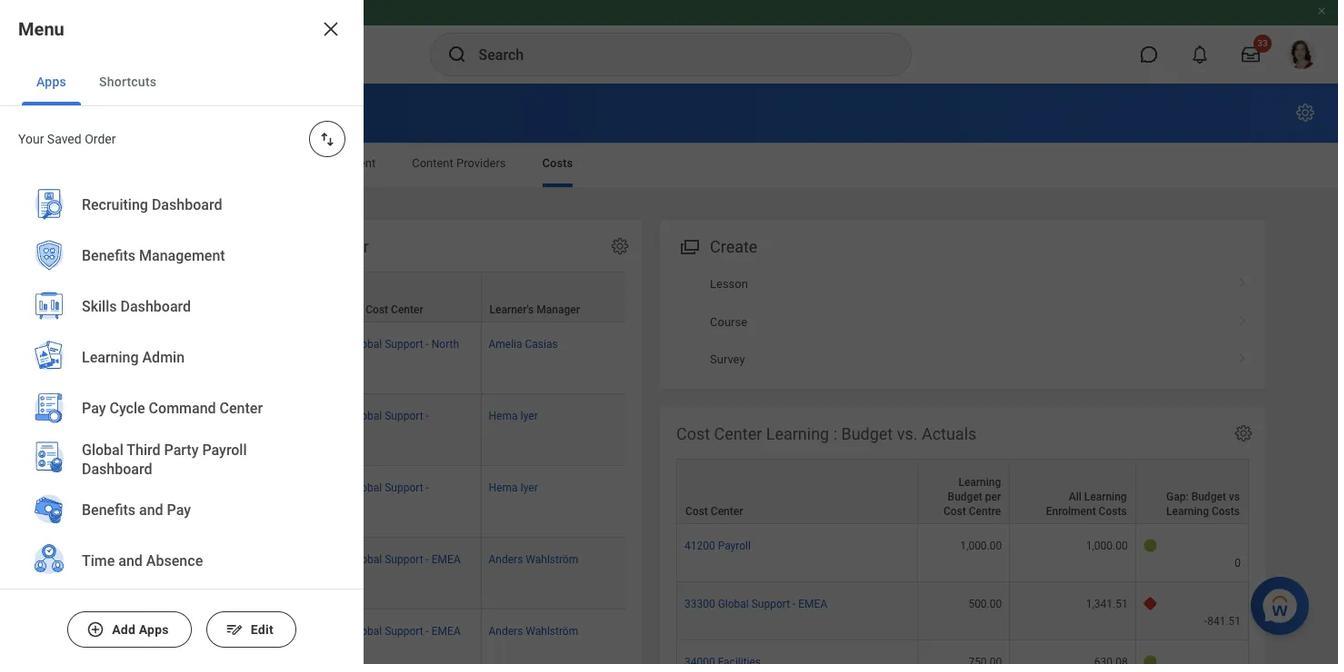 Task type: describe. For each thing, give the bounding box(es) containing it.
north
[[432, 338, 459, 351]]

notifications large image
[[1192, 45, 1210, 64]]

wahlström for gundersen
[[526, 626, 579, 639]]

dashboard inside the global third party payroll dashboard
[[82, 461, 152, 478]]

learning inside 'all learning enrolment costs'
[[1085, 491, 1128, 504]]

management
[[139, 248, 225, 265]]

benefits and pay
[[82, 502, 191, 520]]

learning admin inside "main content"
[[36, 100, 192, 126]]

33200 global support - asia/pac link for hema iyer 'link' associated with row containing anish majoo
[[318, 407, 429, 438]]

your
[[18, 132, 44, 146]]

skills dashboard
[[82, 299, 191, 316]]

cost center button
[[678, 460, 917, 524]]

dashboard for recruiting dashboard
[[152, 197, 222, 214]]

learning budget per cost centre
[[944, 477, 1002, 519]]

benefits for benefits and pay
[[82, 502, 136, 520]]

anish majoo
[[61, 410, 122, 423]]

budget for learning budget per cost centre
[[948, 491, 983, 504]]

vs
[[1230, 491, 1241, 504]]

gap: budget vs learning costs button
[[1137, 460, 1249, 524]]

america
[[318, 353, 358, 366]]

list inside learning admin "main content"
[[660, 266, 1266, 379]]

cost inside popup button
[[366, 304, 388, 317]]

learning admin inside global navigation dialog
[[82, 350, 185, 367]]

saved
[[47, 132, 82, 146]]

amelia casias link
[[489, 335, 558, 351]]

chevron right image
[[1232, 271, 1255, 289]]

severino
[[100, 338, 142, 351]]

33300 global support - emea link for gundersen
[[318, 623, 461, 639]]

costs inside tab list
[[543, 156, 573, 170]]

plus circle image
[[87, 621, 105, 639]]

actuals
[[922, 425, 977, 444]]

learner
[[163, 304, 200, 317]]

learner's manager button
[[482, 273, 652, 322]]

500.00
[[969, 599, 1003, 611]]

demo_m278.png image
[[231, 338, 273, 379]]

:
[[834, 425, 838, 444]]

third
[[127, 442, 161, 459]]

demo_f247.png image
[[231, 553, 273, 595]]

cost center learning : budget vs. actuals
[[677, 425, 977, 444]]

inbox large image
[[1242, 45, 1261, 64]]

learner's for learner's manager
[[490, 304, 534, 317]]

learner's manager
[[490, 304, 580, 317]]

cost right employee
[[283, 237, 317, 257]]

tab list inside learning admin "main content"
[[18, 144, 1321, 187]]

learning inside learning budget per cost centre
[[959, 477, 1002, 489]]

tab list containing apps
[[0, 58, 364, 106]]

configure this page image
[[1295, 102, 1317, 124]]

global inside the global third party payroll dashboard
[[82, 442, 124, 459]]

recruiting
[[82, 197, 148, 214]]

33200 global support - asia/pac link for row containing ajay mokashi hema iyer 'link'
[[318, 479, 429, 510]]

apps inside button
[[36, 75, 66, 89]]

add apps
[[112, 623, 169, 638]]

and for pay
[[139, 502, 163, 520]]

survey
[[710, 353, 745, 366]]

engagement
[[310, 156, 376, 170]]

learning budget per cost centre button
[[918, 460, 1010, 524]]

edit
[[251, 623, 274, 638]]

learning enrollment learner button
[[54, 273, 223, 322]]

content providers
[[412, 156, 506, 170]]

- inside 33100 global support - north america
[[426, 338, 429, 351]]

pay cycle command center
[[82, 400, 263, 418]]

iyer for row containing ajay mokashi hema iyer 'link'
[[521, 482, 538, 495]]

hema iyer for row containing anish majoo
[[489, 410, 538, 423]]

learning inside cost per course, employee and cost center element
[[62, 304, 104, 317]]

center inside learner's cost center popup button
[[391, 304, 424, 317]]

casias
[[525, 338, 558, 351]]

33100
[[318, 338, 349, 351]]

centre
[[969, 506, 1002, 519]]

cost per course, employee and cost center
[[53, 237, 369, 257]]

cycle
[[110, 400, 145, 418]]

center up learner's cost center
[[321, 237, 369, 257]]

41200
[[685, 540, 716, 553]]

33100 global support - north america link
[[318, 335, 459, 366]]

anders for gundersen
[[489, 626, 523, 639]]

row containing annika nilsson
[[53, 539, 1318, 611]]

lars gundersen
[[61, 626, 137, 639]]

support for the 33300 global support - emea link corresponding to nilsson
[[385, 554, 423, 567]]

sort image
[[318, 130, 337, 148]]

majoo
[[91, 410, 122, 423]]

and inside learning admin "main content"
[[252, 237, 279, 257]]

nilsson
[[97, 554, 134, 567]]

order
[[85, 132, 116, 146]]

survey link
[[660, 341, 1266, 379]]

row containing 41200 payroll
[[677, 525, 1250, 583]]

mokashi
[[84, 482, 126, 495]]

gundersen
[[85, 626, 137, 639]]

search image
[[446, 44, 468, 65]]

learner's for learner's cost center
[[319, 304, 363, 317]]

ajay
[[61, 482, 82, 495]]

edit button
[[206, 612, 296, 649]]

all
[[1069, 491, 1082, 504]]

all learning enrolment costs button
[[1011, 460, 1136, 524]]

1 1,000.00 from the left
[[961, 540, 1003, 553]]

lars gundersen link
[[61, 623, 137, 639]]

41200 payroll
[[685, 540, 751, 553]]

time and absence link
[[22, 537, 342, 589]]

time and absence
[[82, 553, 203, 571]]

annika
[[61, 554, 94, 567]]

costs inside gap: budget vs learning costs
[[1212, 506, 1241, 519]]

2 1,000.00 from the left
[[1087, 540, 1128, 553]]

chevron right image for survey
[[1232, 346, 1255, 365]]

learning inside global navigation dialog
[[82, 350, 139, 367]]

841.51
[[1208, 616, 1242, 629]]

learner's cost center
[[319, 304, 424, 317]]

33200 for row containing ajay mokashi
[[318, 482, 349, 495]]

gap: budget vs learning costs
[[1167, 491, 1241, 519]]

annika nilsson link
[[61, 551, 134, 567]]

33300 global support - emea for lars gundersen
[[318, 626, 461, 639]]

0
[[1235, 558, 1242, 570]]

menu group image
[[677, 234, 701, 258]]

close environment banner image
[[1317, 5, 1328, 16]]

row containing lars gundersen
[[53, 611, 1318, 665]]

33300 inside cost center learning : budget vs. actuals element
[[685, 599, 716, 611]]

2 asia/pac from the top
[[318, 497, 362, 510]]

33300 for gundersen
[[318, 626, 349, 639]]

providers
[[457, 156, 506, 170]]

cost inside "popup button"
[[686, 506, 708, 519]]

learning enrollment learner
[[62, 304, 200, 317]]

amelia casias
[[489, 338, 558, 351]]

benefits management link
[[22, 231, 342, 284]]

absence
[[146, 553, 203, 571]]

create
[[710, 237, 758, 257]]

33300 for nilsson
[[318, 554, 349, 567]]

skills
[[82, 299, 117, 316]]



Task type: vqa. For each thing, say whether or not it's contained in the screenshot.
Acquisition Workbench link
no



Task type: locate. For each thing, give the bounding box(es) containing it.
employee
[[177, 237, 248, 257]]

column header
[[224, 272, 311, 323]]

admin down shortcuts
[[128, 100, 192, 126]]

1 wahlström from the top
[[526, 554, 579, 567]]

33200 for row containing anish majoo
[[318, 410, 349, 423]]

benefits
[[82, 248, 136, 265], [82, 502, 136, 520]]

anish majoo link
[[61, 407, 122, 423]]

center down survey
[[715, 425, 763, 444]]

budget for gap: budget vs learning costs
[[1192, 491, 1227, 504]]

marcus severino link
[[61, 335, 142, 351]]

1 anders wahlström from the top
[[489, 554, 579, 567]]

chevron right image
[[1232, 309, 1255, 327], [1232, 346, 1255, 365]]

anders wahlström for lars gundersen
[[489, 626, 579, 639]]

2 vertical spatial 33300 global support - emea link
[[318, 623, 461, 639]]

asia/pac right the demo_m205.png icon
[[318, 497, 362, 510]]

chevron right image inside survey link
[[1232, 346, 1255, 365]]

0 horizontal spatial 1,000.00
[[961, 540, 1003, 553]]

2 benefits from the top
[[82, 502, 136, 520]]

per inside learning budget per cost centre
[[986, 491, 1002, 504]]

1 benefits from the top
[[82, 248, 136, 265]]

0 vertical spatial iyer
[[521, 410, 538, 423]]

1 asia/pac from the top
[[318, 425, 362, 438]]

learning right all
[[1085, 491, 1128, 504]]

2 hema from the top
[[489, 482, 518, 495]]

1 horizontal spatial learner's
[[490, 304, 534, 317]]

cost up 41200 on the bottom right of page
[[686, 506, 708, 519]]

1 hema from the top
[[489, 410, 518, 423]]

33100 global support - north america
[[318, 338, 459, 366]]

1 horizontal spatial payroll
[[718, 540, 751, 553]]

pay
[[82, 400, 106, 418], [167, 502, 191, 520]]

0 vertical spatial hema iyer link
[[489, 407, 538, 423]]

-
[[426, 338, 429, 351], [426, 410, 429, 423], [426, 482, 429, 495], [426, 554, 429, 567], [793, 599, 796, 611], [1205, 616, 1208, 629], [426, 626, 429, 639]]

center up '41200 payroll' link
[[711, 506, 744, 519]]

pay up absence
[[167, 502, 191, 520]]

learning admin
[[36, 100, 192, 126], [82, 350, 185, 367]]

1 hema iyer link from the top
[[489, 407, 538, 423]]

2 chevron right image from the top
[[1232, 346, 1255, 365]]

1 horizontal spatial per
[[986, 491, 1002, 504]]

0 horizontal spatial apps
[[36, 75, 66, 89]]

row containing marcus severino
[[53, 323, 1318, 395]]

column header inside cost per course, employee and cost center element
[[224, 272, 311, 323]]

dashboard for skills dashboard
[[121, 299, 191, 316]]

hema iyer link
[[489, 407, 538, 423], [489, 479, 538, 495]]

1 horizontal spatial costs
[[1099, 506, 1128, 519]]

33300 global support - emea for annika nilsson
[[318, 554, 461, 567]]

course,
[[118, 237, 173, 257]]

pay left the cycle
[[82, 400, 106, 418]]

learning up marcus
[[62, 304, 104, 317]]

2 vertical spatial and
[[119, 553, 143, 571]]

1 vertical spatial asia/pac
[[318, 497, 362, 510]]

2 hema iyer from the top
[[489, 482, 538, 495]]

1 learner's from the left
[[319, 304, 363, 317]]

learning admin main content
[[0, 84, 1339, 665]]

global
[[351, 338, 382, 351], [351, 410, 382, 423], [82, 442, 124, 459], [351, 482, 382, 495], [351, 554, 382, 567], [718, 599, 749, 611], [351, 626, 382, 639]]

0 vertical spatial and
[[252, 237, 279, 257]]

0 vertical spatial wahlström
[[526, 554, 579, 567]]

emea
[[432, 554, 461, 567], [799, 599, 828, 611], [432, 626, 461, 639]]

demo_m274.png image
[[231, 625, 273, 665]]

row containing ajay mokashi
[[53, 467, 1318, 539]]

course
[[710, 315, 748, 329]]

anders wahlström link for nilsson
[[489, 551, 579, 567]]

per up centre
[[986, 491, 1002, 504]]

payroll right 41200 on the bottom right of page
[[718, 540, 751, 553]]

apps down menu
[[36, 75, 66, 89]]

2 33200 global support - asia/pac link from the top
[[318, 479, 429, 510]]

wahlström for nilsson
[[526, 554, 579, 567]]

33200 global support - asia/pac
[[318, 410, 429, 438], [318, 482, 429, 510]]

2 vertical spatial emea
[[432, 626, 461, 639]]

recruiting dashboard
[[82, 197, 222, 214]]

1,000.00 down 'all learning enrolment costs'
[[1087, 540, 1128, 553]]

benefits management
[[82, 248, 225, 265]]

2 horizontal spatial budget
[[1192, 491, 1227, 504]]

row containing anish majoo
[[53, 395, 1318, 467]]

dashboard
[[152, 197, 222, 214], [121, 299, 191, 316], [82, 461, 152, 478]]

benefits down mokashi
[[82, 502, 136, 520]]

1 vertical spatial wahlström
[[526, 626, 579, 639]]

1 chevron right image from the top
[[1232, 309, 1255, 327]]

1 vertical spatial dashboard
[[121, 299, 191, 316]]

demo_m205.png image
[[231, 481, 273, 523]]

enrolment
[[1047, 506, 1097, 519]]

1 vertical spatial hema iyer link
[[489, 479, 538, 495]]

33300 right demo_f247.png image
[[318, 554, 349, 567]]

1 vertical spatial 33200 global support - asia/pac link
[[318, 479, 429, 510]]

0 vertical spatial 33200
[[318, 410, 349, 423]]

2 vertical spatial dashboard
[[82, 461, 152, 478]]

1 vertical spatial admin
[[142, 350, 185, 367]]

0 vertical spatial 33200 global support - asia/pac link
[[318, 407, 429, 438]]

1 vertical spatial and
[[139, 502, 163, 520]]

1 vertical spatial tab list
[[18, 144, 1321, 187]]

2 horizontal spatial costs
[[1212, 506, 1241, 519]]

0 vertical spatial hema iyer
[[489, 410, 538, 423]]

33200 down america
[[318, 410, 349, 423]]

1 vertical spatial anders wahlström
[[489, 626, 579, 639]]

lars
[[61, 626, 82, 639]]

1 vertical spatial 33200 global support - asia/pac
[[318, 482, 429, 510]]

add
[[112, 623, 136, 638]]

row containing 33300 global support - emea
[[677, 583, 1250, 642]]

global third party payroll dashboard
[[82, 442, 247, 478]]

1 horizontal spatial budget
[[948, 491, 983, 504]]

0 vertical spatial learning admin
[[36, 100, 192, 126]]

text edit image
[[225, 621, 244, 639]]

1 vertical spatial benefits
[[82, 502, 136, 520]]

1 vertical spatial apps
[[139, 623, 169, 638]]

pay cycle command center link
[[22, 384, 342, 437]]

1 vertical spatial 33300 global support - emea
[[685, 599, 828, 611]]

0 horizontal spatial pay
[[82, 400, 106, 418]]

admin inside "main content"
[[128, 100, 192, 126]]

all learning enrolment costs
[[1047, 491, 1128, 519]]

and right employee
[[252, 237, 279, 257]]

support for the middle the 33300 global support - emea link
[[752, 599, 790, 611]]

2 learner's from the left
[[490, 304, 534, 317]]

0 vertical spatial benefits
[[82, 248, 136, 265]]

center up 33100 global support - north america link
[[391, 304, 424, 317]]

learning up your saved order in the left top of the page
[[36, 100, 122, 126]]

anders wahlström
[[489, 554, 579, 567], [489, 626, 579, 639]]

1 anders wahlström link from the top
[[489, 551, 579, 567]]

learning down skills
[[82, 350, 139, 367]]

33200 global support - asia/pac for row containing ajay mokashi
[[318, 482, 429, 510]]

hema iyer
[[489, 410, 538, 423], [489, 482, 538, 495]]

party
[[164, 442, 199, 459]]

0 vertical spatial chevron right image
[[1232, 309, 1255, 327]]

apps button
[[22, 58, 81, 106]]

content
[[412, 156, 454, 170]]

hema for row containing ajay mokashi
[[489, 482, 518, 495]]

payroll right party
[[202, 442, 247, 459]]

and up time and absence
[[139, 502, 163, 520]]

anders wahlström link for gundersen
[[489, 623, 579, 639]]

recruiting dashboard link
[[22, 180, 342, 233]]

33300 global support - emea
[[318, 554, 461, 567], [685, 599, 828, 611], [318, 626, 461, 639]]

1,000.00
[[961, 540, 1003, 553], [1087, 540, 1128, 553]]

1 33200 from the top
[[318, 410, 349, 423]]

cost center
[[686, 506, 744, 519]]

and inside "link"
[[139, 502, 163, 520]]

per left course,
[[91, 237, 114, 257]]

command
[[149, 400, 216, 418]]

1,000.00 down centre
[[961, 540, 1003, 553]]

0 vertical spatial anders
[[489, 554, 523, 567]]

cost down recruiting
[[53, 237, 87, 257]]

1 horizontal spatial 1,000.00
[[1087, 540, 1128, 553]]

demo_m148.png image
[[231, 409, 273, 451]]

budget inside learning budget per cost centre
[[948, 491, 983, 504]]

support
[[385, 338, 423, 351], [385, 410, 423, 423], [385, 482, 423, 495], [385, 554, 423, 567], [752, 599, 790, 611], [385, 626, 423, 639]]

wahlström
[[526, 554, 579, 567], [526, 626, 579, 639]]

learner's
[[319, 304, 363, 317], [490, 304, 534, 317]]

1 vertical spatial anders
[[489, 626, 523, 639]]

annika nilsson
[[61, 554, 134, 567]]

2 vertical spatial 33300 global support - emea
[[318, 626, 461, 639]]

0 horizontal spatial budget
[[842, 425, 893, 444]]

asia/pac down america
[[318, 425, 362, 438]]

0 vertical spatial 33300 global support - emea link
[[318, 551, 461, 567]]

learning admin link
[[22, 333, 342, 386]]

course link
[[660, 303, 1266, 341]]

0 vertical spatial 33300 global support - emea
[[318, 554, 461, 567]]

costs
[[543, 156, 573, 170], [1099, 506, 1128, 519], [1212, 506, 1241, 519]]

support for the 33300 global support - emea link corresponding to gundersen
[[385, 626, 423, 639]]

1 vertical spatial 33200
[[318, 482, 349, 495]]

-841.51
[[1205, 616, 1242, 629]]

hema iyer link for row containing anish majoo
[[489, 407, 538, 423]]

apps
[[36, 75, 66, 89], [139, 623, 169, 638]]

costs down 'vs'
[[1212, 506, 1241, 519]]

center inside pay cycle command center link
[[220, 400, 263, 418]]

row
[[53, 272, 1318, 323], [53, 323, 1318, 395], [53, 395, 1318, 467], [677, 459, 1250, 525], [53, 467, 1318, 539], [677, 525, 1250, 583], [53, 539, 1318, 611], [677, 583, 1250, 642], [53, 611, 1318, 665], [677, 642, 1250, 665]]

anders for nilsson
[[489, 554, 523, 567]]

enrollment
[[107, 304, 160, 317]]

0 vertical spatial anders wahlström link
[[489, 551, 579, 567]]

1 vertical spatial hema iyer
[[489, 482, 538, 495]]

0 vertical spatial 33300
[[318, 554, 349, 567]]

learning admin up order
[[36, 100, 192, 126]]

apps inside 'button'
[[139, 623, 169, 638]]

costs right providers
[[543, 156, 573, 170]]

cost up cost center
[[677, 425, 711, 444]]

global inside cost center learning : budget vs. actuals element
[[718, 599, 749, 611]]

benefits up "learning enrollment learner" popup button
[[82, 248, 136, 265]]

1 vertical spatial chevron right image
[[1232, 346, 1255, 365]]

iyer for hema iyer 'link' associated with row containing anish majoo
[[521, 410, 538, 423]]

payroll inside row
[[718, 540, 751, 553]]

hema iyer for row containing ajay mokashi
[[489, 482, 538, 495]]

hema for row containing anish majoo
[[489, 410, 518, 423]]

admin right severino
[[142, 350, 185, 367]]

banner
[[0, 0, 1339, 84]]

1 vertical spatial 33300 global support - emea link
[[685, 595, 828, 611]]

emea for annika nilsson
[[432, 554, 461, 567]]

center inside cost center "popup button"
[[711, 506, 744, 519]]

marcus
[[61, 338, 97, 351]]

anders wahlström for annika nilsson
[[489, 554, 579, 567]]

1 vertical spatial 33300
[[685, 599, 716, 611]]

1 anders from the top
[[489, 554, 523, 567]]

0 vertical spatial dashboard
[[152, 197, 222, 214]]

2 hema iyer link from the top
[[489, 479, 538, 495]]

shortcuts button
[[85, 58, 171, 106]]

1 iyer from the top
[[521, 410, 538, 423]]

support for 33100 global support - north america link
[[385, 338, 423, 351]]

lesson
[[710, 278, 748, 291]]

your saved order
[[18, 132, 116, 146]]

global inside 33100 global support - north america
[[351, 338, 382, 351]]

1 vertical spatial anders wahlström link
[[489, 623, 579, 639]]

33200 global support - asia/pac for row containing anish majoo
[[318, 410, 429, 438]]

0 horizontal spatial payroll
[[202, 442, 247, 459]]

budget left 'vs'
[[1192, 491, 1227, 504]]

center down demo_m278.png icon
[[220, 400, 263, 418]]

learning down the gap:
[[1167, 506, 1210, 519]]

cost inside learning budget per cost centre
[[944, 506, 967, 519]]

learner's up amelia casias link
[[490, 304, 534, 317]]

learner's inside popup button
[[490, 304, 534, 317]]

2 33200 from the top
[[318, 482, 349, 495]]

33200 right the demo_m205.png icon
[[318, 482, 349, 495]]

33300 global support - emea link for nilsson
[[318, 551, 461, 567]]

1 33200 global support - asia/pac from the top
[[318, 410, 429, 438]]

costs inside 'all learning enrolment costs'
[[1099, 506, 1128, 519]]

2 33200 global support - asia/pac from the top
[[318, 482, 429, 510]]

1 vertical spatial per
[[986, 491, 1002, 504]]

iyer
[[521, 410, 538, 423], [521, 482, 538, 495]]

cost center learning : budget vs. actuals element
[[660, 407, 1266, 665]]

learning admin down 'enrollment' on the left
[[82, 350, 185, 367]]

apps right add
[[139, 623, 169, 638]]

support inside cost center learning : budget vs. actuals element
[[752, 599, 790, 611]]

learner's inside popup button
[[319, 304, 363, 317]]

row containing learning budget per cost centre
[[677, 459, 1250, 525]]

chevron right image for course
[[1232, 309, 1255, 327]]

profile logan mcneil element
[[1277, 35, 1328, 75]]

2 anders wahlström from the top
[[489, 626, 579, 639]]

learner's cost center button
[[311, 273, 481, 322]]

budget
[[842, 425, 893, 444], [948, 491, 983, 504], [1192, 491, 1227, 504]]

tab list containing engagement
[[18, 144, 1321, 187]]

learner's up 33100
[[319, 304, 363, 317]]

1 vertical spatial hema
[[489, 482, 518, 495]]

33300 down 41200 on the bottom right of page
[[685, 599, 716, 611]]

0 vertical spatial hema
[[489, 410, 518, 423]]

41200 payroll link
[[685, 537, 751, 553]]

payroll inside the global third party payroll dashboard
[[202, 442, 247, 459]]

emea inside cost center learning : budget vs. actuals element
[[799, 599, 828, 611]]

budget inside gap: budget vs learning costs
[[1192, 491, 1227, 504]]

manager
[[537, 304, 580, 317]]

ajay mokashi
[[61, 482, 126, 495]]

33300 global support - emea inside cost center learning : budget vs. actuals element
[[685, 599, 828, 611]]

1 33200 global support - asia/pac link from the top
[[318, 407, 429, 438]]

0 vertical spatial tab list
[[0, 58, 364, 106]]

row containing learning enrollment learner
[[53, 272, 1318, 323]]

2 iyer from the top
[[521, 482, 538, 495]]

2 anders from the top
[[489, 626, 523, 639]]

1 horizontal spatial pay
[[167, 502, 191, 520]]

per
[[91, 237, 114, 257], [986, 491, 1002, 504]]

payroll
[[202, 442, 247, 459], [718, 540, 751, 553]]

0 vertical spatial apps
[[36, 75, 66, 89]]

vs.
[[897, 425, 918, 444]]

chevron right image inside course link
[[1232, 309, 1255, 327]]

1 vertical spatial pay
[[167, 502, 191, 520]]

2 anders wahlström link from the top
[[489, 623, 579, 639]]

1 hema iyer from the top
[[489, 410, 538, 423]]

pay inside "link"
[[167, 502, 191, 520]]

list containing lesson
[[660, 266, 1266, 379]]

0 vertical spatial emea
[[432, 554, 461, 567]]

33300
[[318, 554, 349, 567], [685, 599, 716, 611], [318, 626, 349, 639]]

0 vertical spatial per
[[91, 237, 114, 257]]

budget right :
[[842, 425, 893, 444]]

gap:
[[1167, 491, 1189, 504]]

0 vertical spatial asia/pac
[[318, 425, 362, 438]]

budget up centre
[[948, 491, 983, 504]]

1 vertical spatial payroll
[[718, 540, 751, 553]]

0 vertical spatial 33200 global support - asia/pac
[[318, 410, 429, 438]]

x image
[[320, 18, 342, 40]]

0 vertical spatial payroll
[[202, 442, 247, 459]]

lesson link
[[660, 266, 1266, 303]]

2 vertical spatial 33300
[[318, 626, 349, 639]]

amelia
[[489, 338, 523, 351]]

benefits for benefits management
[[82, 248, 136, 265]]

0 vertical spatial pay
[[82, 400, 106, 418]]

anders wahlström link
[[489, 551, 579, 567], [489, 623, 579, 639]]

ajay mokashi link
[[61, 479, 126, 495]]

cost left centre
[[944, 506, 967, 519]]

and inside 'link'
[[119, 553, 143, 571]]

1 vertical spatial emea
[[799, 599, 828, 611]]

learning inside gap: budget vs learning costs
[[1167, 506, 1210, 519]]

1 vertical spatial learning admin
[[82, 350, 185, 367]]

costs right enrolment
[[1099, 506, 1128, 519]]

emea for lars gundersen
[[432, 626, 461, 639]]

tab list
[[0, 58, 364, 106], [18, 144, 1321, 187]]

support inside 33100 global support - north america
[[385, 338, 423, 351]]

0 horizontal spatial per
[[91, 237, 114, 257]]

1 horizontal spatial apps
[[139, 623, 169, 638]]

hema iyer link for row containing ajay mokashi
[[489, 479, 538, 495]]

cost per course, employee and cost center element
[[36, 220, 1318, 665]]

1 vertical spatial iyer
[[521, 482, 538, 495]]

0 vertical spatial admin
[[128, 100, 192, 126]]

global navigation dialog
[[0, 0, 364, 665]]

0 vertical spatial anders wahlström
[[489, 554, 579, 567]]

list
[[660, 266, 1266, 379]]

learning up centre
[[959, 477, 1002, 489]]

anders
[[489, 554, 523, 567], [489, 626, 523, 639]]

and right time
[[119, 553, 143, 571]]

benefits and pay link
[[22, 486, 342, 538]]

and for absence
[[119, 553, 143, 571]]

admin inside global navigation dialog
[[142, 350, 185, 367]]

33300 right edit
[[318, 626, 349, 639]]

skills dashboard link
[[22, 282, 342, 335]]

0 horizontal spatial learner's
[[319, 304, 363, 317]]

2 wahlström from the top
[[526, 626, 579, 639]]

learning left :
[[767, 425, 830, 444]]

cost up 33100 global support - north america link
[[366, 304, 388, 317]]

0 horizontal spatial costs
[[543, 156, 573, 170]]

marcus severino
[[61, 338, 142, 351]]



